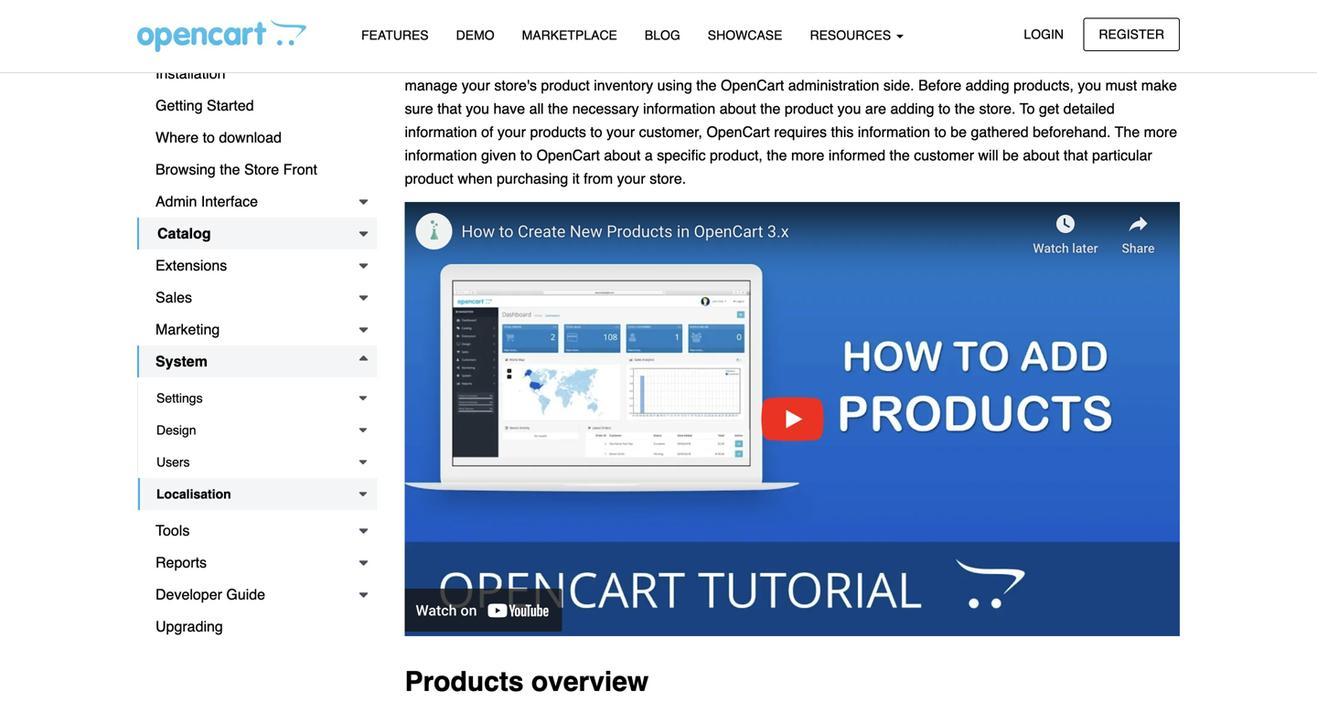 Task type: locate. For each thing, give the bounding box(es) containing it.
blog link
[[631, 19, 694, 51]]

marketing link
[[137, 314, 377, 346]]

1 vertical spatial product
[[785, 100, 834, 117]]

0 horizontal spatial more
[[791, 147, 825, 164]]

it left is
[[905, 53, 912, 70]]

of up inventory
[[628, 53, 640, 70]]

1 vertical spatial be
[[1003, 147, 1019, 164]]

1 horizontal spatial about
[[720, 100, 756, 117]]

2 vertical spatial store.
[[650, 170, 686, 187]]

1 horizontal spatial be
[[1003, 147, 1019, 164]]

register link
[[1083, 18, 1180, 51]]

guide
[[226, 586, 265, 603]]

administration up the average at top
[[612, 6, 801, 38]]

1 horizontal spatial that
[[993, 53, 1017, 70]]

requires
[[774, 123, 827, 140]]

of
[[628, 53, 640, 70], [481, 123, 493, 140]]

store.
[[793, 53, 829, 70], [979, 100, 1016, 117], [650, 170, 686, 187]]

sure
[[405, 100, 433, 117]]

demo
[[456, 28, 495, 43]]

installation
[[156, 65, 225, 82]]

0 vertical spatial product
[[541, 77, 590, 94]]

of up given
[[481, 123, 493, 140]]

2 products from the top
[[405, 53, 463, 70]]

1 products from the top
[[405, 6, 524, 38]]

store. down specific
[[650, 170, 686, 187]]

to down necessary
[[590, 123, 602, 140]]

blog
[[645, 28, 680, 43]]

showcase
[[708, 28, 783, 43]]

catalog
[[157, 225, 211, 242]]

you up detailed
[[1078, 77, 1102, 94]]

be right will
[[1003, 147, 1019, 164]]

beforehand.
[[1033, 123, 1111, 140]]

catalog link
[[137, 218, 377, 250]]

information
[[643, 100, 716, 117], [405, 123, 477, 140], [858, 123, 930, 140], [405, 147, 477, 164]]

more right the the
[[1144, 123, 1177, 140]]

that down beforehand.
[[1064, 147, 1088, 164]]

particular
[[1092, 147, 1152, 164]]

1 system from the top
[[156, 33, 204, 50]]

you
[[1021, 53, 1045, 70], [1078, 77, 1102, 94], [466, 100, 489, 117], [838, 100, 861, 117]]

more down requires
[[791, 147, 825, 164]]

adding down side.
[[891, 100, 934, 117]]

butter
[[586, 53, 624, 70]]

requirements
[[208, 33, 299, 50]]

1 vertical spatial store.
[[979, 100, 1016, 117]]

system inside system link
[[156, 353, 208, 370]]

when
[[458, 170, 493, 187]]

using
[[657, 77, 692, 94]]

store's
[[494, 77, 537, 94]]

administration
[[612, 6, 801, 38], [788, 77, 879, 94]]

product down and
[[541, 77, 590, 94]]

0 vertical spatial of
[[628, 53, 640, 70]]

have
[[493, 100, 525, 117]]

customer,
[[639, 123, 703, 140]]

that down manage
[[437, 100, 462, 117]]

0 horizontal spatial be
[[951, 123, 967, 140]]

that
[[993, 53, 1017, 70], [437, 100, 462, 117], [1064, 147, 1088, 164]]

admin interface link
[[137, 186, 377, 218]]

products for products are the bread and butter of the average opencart store. therefore, it is essential that you learn how to manage your store's product inventory using the opencart administration side. before adding products, you must make sure that you have all the necessary information about the product you are adding to the store. to get detailed information of your products to your customer, opencart requires this information to be gathered beforehand. the more information given to opencart about a specific product, the more informed the customer will be about that particular product when purchasing it from your store.
[[405, 53, 463, 70]]

tools link
[[137, 515, 377, 547]]

specific
[[657, 147, 706, 164]]

to right where
[[203, 129, 215, 146]]

0 vertical spatial are
[[467, 53, 488, 70]]

1 horizontal spatial it
[[905, 53, 912, 70]]

the left store
[[220, 161, 240, 178]]

are down side.
[[865, 100, 886, 117]]

0 horizontal spatial store.
[[650, 170, 686, 187]]

the down requires
[[767, 147, 787, 164]]

product
[[541, 77, 590, 94], [785, 100, 834, 117], [405, 170, 454, 187]]

1 horizontal spatial store.
[[793, 53, 829, 70]]

users
[[156, 455, 190, 470]]

store
[[244, 161, 279, 178]]

be
[[951, 123, 967, 140], [1003, 147, 1019, 164]]

it left from
[[572, 170, 580, 187]]

administration down therefore,
[[788, 77, 879, 94]]

product left when
[[405, 170, 454, 187]]

informed
[[829, 147, 886, 164]]

developer
[[156, 586, 222, 603]]

download
[[219, 129, 282, 146]]

adding down essential at the right top of page
[[966, 77, 1010, 94]]

1 vertical spatial it
[[572, 170, 580, 187]]

1 vertical spatial system
[[156, 353, 208, 370]]

0 horizontal spatial of
[[481, 123, 493, 140]]

the down blog link
[[644, 53, 664, 70]]

products overview
[[405, 666, 649, 698]]

1 vertical spatial adding
[[891, 100, 934, 117]]

products inside products are the bread and butter of the average opencart store. therefore, it is essential that you learn how to manage your store's product inventory using the opencart administration side. before adding products, you must make sure that you have all the necessary information about the product you are adding to the store. to get detailed information of your products to your customer, opencart requires this information to be gathered beforehand. the more information given to opencart about a specific product, the more informed the customer will be about that particular product when purchasing it from your store.
[[405, 53, 463, 70]]

make
[[1141, 77, 1177, 94]]

learn
[[1049, 53, 1081, 70]]

sales
[[156, 289, 192, 306]]

system down the marketing
[[156, 353, 208, 370]]

the right in
[[563, 6, 605, 38]]

it
[[905, 53, 912, 70], [572, 170, 580, 187]]

about down beforehand.
[[1023, 147, 1060, 164]]

store. down resources
[[793, 53, 829, 70]]

necessary
[[572, 100, 639, 117]]

be up customer
[[951, 123, 967, 140]]

system up "installation"
[[156, 33, 204, 50]]

demo link
[[442, 19, 508, 51]]

reports
[[156, 554, 207, 571]]

2 vertical spatial product
[[405, 170, 454, 187]]

upgrading link
[[137, 611, 377, 643]]

0 vertical spatial that
[[993, 53, 1017, 70]]

are
[[467, 53, 488, 70], [865, 100, 886, 117]]

developer guide link
[[137, 579, 377, 611]]

getting started
[[156, 97, 254, 114]]

0 vertical spatial it
[[905, 53, 912, 70]]

information down using
[[643, 100, 716, 117]]

0 vertical spatial products
[[405, 6, 524, 38]]

to up purchasing
[[520, 147, 533, 164]]

2 horizontal spatial store.
[[979, 100, 1016, 117]]

0 vertical spatial store.
[[793, 53, 829, 70]]

2 horizontal spatial product
[[785, 100, 834, 117]]

0 vertical spatial system
[[156, 33, 204, 50]]

0 horizontal spatial that
[[437, 100, 462, 117]]

products for products in the administration
[[405, 6, 524, 38]]

detailed
[[1064, 100, 1115, 117]]

how
[[1086, 53, 1112, 70]]

information down sure
[[405, 123, 477, 140]]

0 vertical spatial be
[[951, 123, 967, 140]]

opencart
[[725, 53, 789, 70], [721, 77, 784, 94], [707, 123, 770, 140], [537, 147, 600, 164]]

marketplace link
[[508, 19, 631, 51]]

system for system
[[156, 353, 208, 370]]

product up requires
[[785, 100, 834, 117]]

that right essential at the right top of page
[[993, 53, 1017, 70]]

reports link
[[137, 547, 377, 579]]

about up product,
[[720, 100, 756, 117]]

1 horizontal spatial more
[[1144, 123, 1177, 140]]

to
[[1020, 100, 1035, 117]]

more
[[1144, 123, 1177, 140], [791, 147, 825, 164]]

before
[[918, 77, 962, 94]]

1 vertical spatial administration
[[788, 77, 879, 94]]

store. up the gathered
[[979, 100, 1016, 117]]

system inside "system requirements" "link"
[[156, 33, 204, 50]]

1 vertical spatial products
[[405, 53, 463, 70]]

your left store's
[[462, 77, 490, 94]]

are down demo link
[[467, 53, 488, 70]]

2 vertical spatial that
[[1064, 147, 1088, 164]]

2 vertical spatial products
[[405, 666, 524, 698]]

1 vertical spatial are
[[865, 100, 886, 117]]

users link
[[138, 446, 377, 478]]

resources link
[[796, 19, 918, 51]]

3 products from the top
[[405, 666, 524, 698]]

2 horizontal spatial about
[[1023, 147, 1060, 164]]

this
[[831, 123, 854, 140]]

will
[[978, 147, 999, 164]]

is
[[916, 53, 927, 70]]

all
[[529, 100, 544, 117]]

0 horizontal spatial product
[[405, 170, 454, 187]]

your down a
[[617, 170, 646, 187]]

system link
[[137, 346, 377, 378]]

in
[[531, 6, 556, 38]]

products
[[405, 6, 524, 38], [405, 53, 463, 70], [405, 666, 524, 698]]

1 horizontal spatial adding
[[966, 77, 1010, 94]]

about left a
[[604, 147, 641, 164]]

2 system from the top
[[156, 353, 208, 370]]

you left have
[[466, 100, 489, 117]]



Task type: describe. For each thing, give the bounding box(es) containing it.
1 vertical spatial that
[[437, 100, 462, 117]]

must
[[1106, 77, 1137, 94]]

side.
[[884, 77, 914, 94]]

products
[[530, 123, 586, 140]]

login
[[1024, 27, 1064, 42]]

system for system requirements
[[156, 33, 204, 50]]

information up when
[[405, 147, 477, 164]]

1 horizontal spatial are
[[865, 100, 886, 117]]

0 horizontal spatial it
[[572, 170, 580, 187]]

interface
[[201, 193, 258, 210]]

extensions
[[156, 257, 227, 274]]

settings
[[156, 391, 203, 406]]

showcase link
[[694, 19, 796, 51]]

overview
[[531, 666, 649, 698]]

your down necessary
[[607, 123, 635, 140]]

therefore,
[[833, 53, 901, 70]]

design link
[[138, 414, 377, 446]]

started
[[207, 97, 254, 114]]

localisation
[[156, 487, 231, 502]]

products,
[[1014, 77, 1074, 94]]

0 vertical spatial administration
[[612, 6, 801, 38]]

the down the average at top
[[696, 77, 717, 94]]

admin interface
[[156, 193, 258, 210]]

the up store's
[[492, 53, 512, 70]]

features link
[[348, 19, 442, 51]]

resources
[[810, 28, 895, 43]]

manage
[[405, 77, 458, 94]]

1 vertical spatial of
[[481, 123, 493, 140]]

the right all
[[548, 100, 568, 117]]

where
[[156, 129, 199, 146]]

a
[[645, 147, 653, 164]]

system requirements
[[156, 33, 299, 50]]

0 horizontal spatial adding
[[891, 100, 934, 117]]

marketplace
[[522, 28, 617, 43]]

system requirements link
[[137, 26, 377, 58]]

marketing
[[156, 321, 220, 338]]

to up customer
[[934, 123, 947, 140]]

where to download
[[156, 129, 282, 146]]

the
[[1115, 123, 1140, 140]]

from
[[584, 170, 613, 187]]

opencart - open source shopping cart solution image
[[137, 19, 306, 52]]

browsing the store front
[[156, 161, 317, 178]]

settings link
[[138, 382, 377, 414]]

developer guide
[[156, 586, 265, 603]]

extensions link
[[137, 250, 377, 282]]

product,
[[710, 147, 763, 164]]

login link
[[1008, 18, 1079, 51]]

2 horizontal spatial that
[[1064, 147, 1088, 164]]

0 vertical spatial adding
[[966, 77, 1010, 94]]

to down before
[[939, 100, 951, 117]]

upgrading
[[156, 618, 223, 635]]

getting started link
[[137, 90, 377, 122]]

purchasing
[[497, 170, 568, 187]]

products are the bread and butter of the average opencart store. therefore, it is essential that you learn how to manage your store's product inventory using the opencart administration side. before adding products, you must make sure that you have all the necessary information about the product you are adding to the store. to get detailed information of your products to your customer, opencart requires this information to be gathered beforehand. the more information given to opencart about a specific product, the more informed the customer will be about that particular product when purchasing it from your store.
[[405, 53, 1177, 187]]

tools
[[156, 522, 190, 539]]

0 vertical spatial more
[[1144, 123, 1177, 140]]

1 horizontal spatial product
[[541, 77, 590, 94]]

bread
[[516, 53, 554, 70]]

installation link
[[137, 58, 377, 90]]

products in the administration
[[405, 6, 801, 38]]

register
[[1099, 27, 1165, 42]]

you up products,
[[1021, 53, 1045, 70]]

admin
[[156, 193, 197, 210]]

customer
[[914, 147, 974, 164]]

gathered
[[971, 123, 1029, 140]]

essential
[[931, 53, 989, 70]]

the up requires
[[760, 100, 781, 117]]

0 horizontal spatial about
[[604, 147, 641, 164]]

to up must
[[1116, 53, 1129, 70]]

the down before
[[955, 100, 975, 117]]

and
[[558, 53, 582, 70]]

features
[[361, 28, 429, 43]]

get
[[1039, 100, 1060, 117]]

getting
[[156, 97, 203, 114]]

given
[[481, 147, 516, 164]]

1 horizontal spatial of
[[628, 53, 640, 70]]

information up informed
[[858, 123, 930, 140]]

browsing the store front link
[[137, 154, 377, 186]]

you up "this"
[[838, 100, 861, 117]]

sales link
[[137, 282, 377, 314]]

administration inside products are the bread and butter of the average opencart store. therefore, it is essential that you learn how to manage your store's product inventory using the opencart administration side. before adding products, you must make sure that you have all the necessary information about the product you are adding to the store. to get detailed information of your products to your customer, opencart requires this information to be gathered beforehand. the more information given to opencart about a specific product, the more informed the customer will be about that particular product when purchasing it from your store.
[[788, 77, 879, 94]]

browsing
[[156, 161, 216, 178]]

where to download link
[[137, 122, 377, 154]]

your down have
[[498, 123, 526, 140]]

0 horizontal spatial are
[[467, 53, 488, 70]]

products for products overview
[[405, 666, 524, 698]]

average
[[668, 53, 721, 70]]

the right informed
[[890, 147, 910, 164]]

localisation link
[[138, 478, 377, 510]]

1 vertical spatial more
[[791, 147, 825, 164]]

design
[[156, 423, 196, 438]]



Task type: vqa. For each thing, say whether or not it's contained in the screenshot.
finalizing
no



